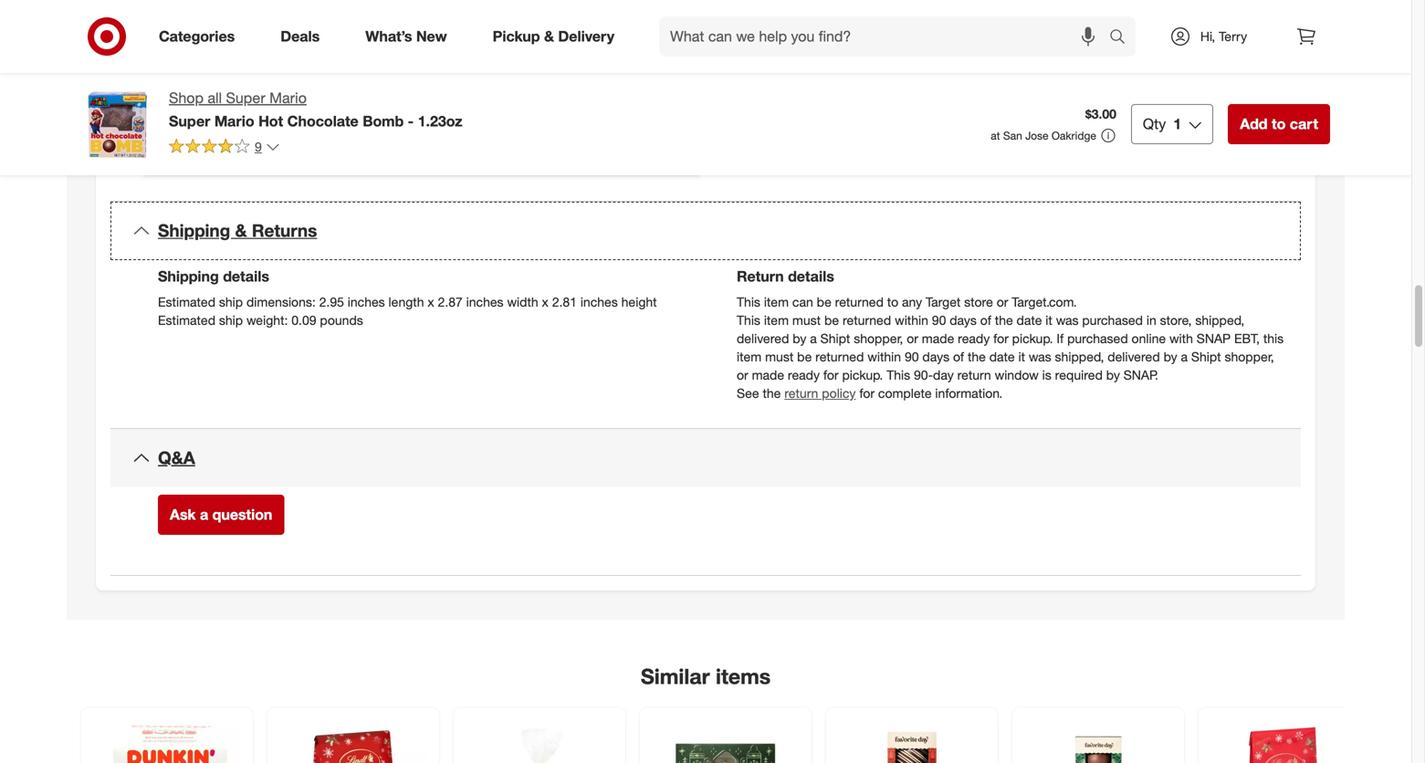 Task type: vqa. For each thing, say whether or not it's contained in the screenshot.
pickup & delivery
yes



Task type: locate. For each thing, give the bounding box(es) containing it.
0 horizontal spatial date
[[990, 349, 1015, 365]]

2 0% from the top
[[664, 51, 686, 69]]

must
[[793, 312, 821, 328], [765, 349, 794, 365]]

the down target.com.
[[995, 312, 1013, 328]]

ready
[[958, 331, 990, 346], [788, 367, 820, 383]]

2 details from the left
[[788, 268, 835, 285]]

information.
[[936, 385, 1003, 401]]

chocolate
[[287, 112, 359, 130]]

1 vertical spatial days
[[923, 349, 950, 365]]

return
[[737, 268, 784, 285]]

a down can
[[810, 331, 817, 346]]

2 horizontal spatial the
[[995, 312, 1013, 328]]

1 vertical spatial 90
[[905, 349, 919, 365]]

1 vertical spatial 0%
[[664, 51, 686, 69]]

percentage
[[182, 138, 257, 156]]

pickup. up 'policy'
[[842, 367, 883, 383]]

shipping inside shipping details estimated ship dimensions: 2.95 inches length x 2.87 inches width x 2.81 inches height estimated ship weight: 0.09 pounds
[[158, 268, 219, 285]]

0 vertical spatial delivered
[[737, 331, 789, 346]]

2 vertical spatial of
[[953, 349, 964, 365]]

0 vertical spatial shipping
[[158, 220, 230, 241]]

or right the store
[[997, 294, 1009, 310]]

estimated down shipping & returns
[[158, 294, 216, 310]]

0 vertical spatial return
[[958, 367, 992, 383]]

hot
[[259, 112, 283, 130]]

it down target.com.
[[1046, 312, 1053, 328]]

it up window
[[1019, 349, 1026, 365]]

a inside button
[[200, 506, 208, 524]]

1 horizontal spatial date
[[1017, 312, 1042, 328]]

within
[[895, 312, 929, 328], [868, 349, 901, 365]]

length
[[389, 294, 424, 310]]

0 vertical spatial super
[[226, 89, 265, 107]]

was up is
[[1029, 349, 1052, 365]]

1 vertical spatial of
[[981, 312, 992, 328]]

if
[[1057, 331, 1064, 346]]

date
[[1017, 312, 1042, 328], [990, 349, 1015, 365]]

vitamin d
[[172, 18, 239, 36]]

1 horizontal spatial shopper,
[[1225, 349, 1275, 365]]

shopper, down any
[[854, 331, 904, 346]]

to
[[1272, 115, 1286, 133], [887, 294, 899, 310]]

for up 'policy'
[[824, 367, 839, 383]]

2 shipping from the top
[[158, 268, 219, 285]]

must down can
[[793, 312, 821, 328]]

to left any
[[887, 294, 899, 310]]

width
[[507, 294, 539, 310]]

must up 'return policy' link
[[765, 349, 794, 365]]

by left snap.
[[1107, 367, 1120, 383]]

shipt down snap
[[1192, 349, 1222, 365]]

the
[[995, 312, 1013, 328], [968, 349, 986, 365], [763, 385, 781, 401]]

1 vertical spatial returned
[[843, 312, 892, 328]]

0 vertical spatial the
[[995, 312, 1013, 328]]

or
[[997, 294, 1009, 310], [907, 331, 919, 346], [737, 367, 749, 383]]

0 vertical spatial estimated
[[158, 294, 216, 310]]

ship left weight:
[[219, 312, 243, 328]]

jose
[[1026, 129, 1049, 142]]

1 horizontal spatial was
[[1056, 312, 1079, 328]]

within up complete
[[868, 349, 901, 365]]

delivered up snap.
[[1108, 349, 1160, 365]]

purchased right the if
[[1068, 331, 1129, 346]]

super right the all
[[226, 89, 265, 107]]

to inside button
[[1272, 115, 1286, 133]]

ready up 'return policy' link
[[788, 367, 820, 383]]

0 horizontal spatial super
[[169, 112, 210, 130]]

1 horizontal spatial details
[[788, 268, 835, 285]]

90
[[932, 312, 946, 328], [905, 349, 919, 365]]

1 horizontal spatial to
[[1272, 115, 1286, 133]]

a
[[450, 138, 458, 156], [810, 331, 817, 346], [1181, 349, 1188, 365], [200, 506, 208, 524]]

1 vertical spatial the
[[968, 349, 986, 365]]

details up dimensions:
[[223, 268, 269, 285]]

search button
[[1101, 16, 1145, 60]]

categories link
[[143, 16, 258, 57]]

ask
[[170, 506, 196, 524]]

1 horizontal spatial x
[[542, 294, 549, 310]]

shipping inside dropdown button
[[158, 220, 230, 241]]

dunkin hot chocolate bomb - 1.6oz image
[[92, 719, 242, 764]]

within down any
[[895, 312, 929, 328]]

x left 2.87
[[428, 294, 434, 310]]

0 vertical spatial shipped,
[[1196, 312, 1245, 328]]

store
[[965, 294, 993, 310]]

1 vertical spatial delivered
[[1108, 349, 1160, 365]]

shopper,
[[854, 331, 904, 346], [1225, 349, 1275, 365]]

& inside pickup & delivery link
[[544, 27, 554, 45]]

days
[[950, 312, 977, 328], [923, 349, 950, 365]]

returned
[[835, 294, 884, 310], [843, 312, 892, 328], [816, 349, 864, 365]]

shipped, up snap
[[1196, 312, 1245, 328]]

0 horizontal spatial pickup.
[[842, 367, 883, 383]]

was up the if
[[1056, 312, 1079, 328]]

0 vertical spatial for
[[994, 331, 1009, 346]]

holiday tree hot drink bomb - 1.6oz - favorite day™ image
[[651, 719, 801, 764]]

day
[[933, 367, 954, 383]]

2 vertical spatial the
[[763, 385, 781, 401]]

super down shop
[[169, 112, 210, 130]]

shipping for shipping & returns
[[158, 220, 230, 241]]

0 vertical spatial must
[[793, 312, 821, 328]]

& inside shipping & returns dropdown button
[[235, 220, 247, 241]]

purchased left in
[[1083, 312, 1143, 328]]

to right add
[[1272, 115, 1286, 133]]

for right 'policy'
[[860, 385, 875, 401]]

date down target.com.
[[1017, 312, 1042, 328]]

2 estimated from the top
[[158, 312, 216, 328]]

potassium
[[172, 117, 245, 134]]

& left returns
[[235, 220, 247, 241]]

1 shipping from the top
[[158, 220, 230, 241]]

0 vertical spatial 90
[[932, 312, 946, 328]]

days down the store
[[950, 312, 977, 328]]

or down any
[[907, 331, 919, 346]]

1 horizontal spatial or
[[907, 331, 919, 346]]

days up day
[[923, 349, 950, 365]]

1 vertical spatial &
[[235, 220, 247, 241]]

return left 'policy'
[[785, 385, 819, 401]]

returns
[[252, 220, 317, 241]]

1 horizontal spatial of
[[953, 349, 964, 365]]

0 vertical spatial purchased
[[1083, 312, 1143, 328]]

estimated left weight:
[[158, 312, 216, 328]]

1 horizontal spatial delivered
[[1108, 349, 1160, 365]]

the up information.
[[968, 349, 986, 365]]

1 vertical spatial shipt
[[1192, 349, 1222, 365]]

of up day
[[953, 349, 964, 365]]

ebt,
[[1235, 331, 1260, 346]]

details up can
[[788, 268, 835, 285]]

made
[[922, 331, 955, 346], [752, 367, 785, 383]]

shipping
[[158, 220, 230, 241], [158, 268, 219, 285]]

of down the store
[[981, 312, 992, 328]]

item left can
[[764, 294, 789, 310]]

this
[[1264, 331, 1284, 346]]

pickup. left the if
[[1013, 331, 1053, 346]]

1 details from the left
[[223, 268, 269, 285]]

by down with
[[1164, 349, 1178, 365]]

height
[[622, 294, 657, 310]]

shipping down shipping & returns
[[158, 268, 219, 285]]

0 horizontal spatial x
[[428, 294, 434, 310]]

mario up 9 link
[[214, 112, 254, 130]]

made down "target"
[[922, 331, 955, 346]]

0 horizontal spatial or
[[737, 367, 749, 383]]

shipped, up required
[[1055, 349, 1104, 365]]

inches right 2.87
[[466, 294, 504, 310]]

0 vertical spatial it
[[1046, 312, 1053, 328]]

2 horizontal spatial inches
[[581, 294, 618, 310]]

lindt lindor holiday milk chocolate truffles - 0.8oz image
[[1210, 719, 1360, 764]]

0 horizontal spatial the
[[763, 385, 781, 401]]

be up 'policy'
[[825, 312, 839, 328]]

0 horizontal spatial by
[[793, 331, 807, 346]]

2 vertical spatial item
[[737, 349, 762, 365]]

shipping down *
[[158, 220, 230, 241]]

shipping for shipping details estimated ship dimensions: 2.95 inches length x 2.87 inches width x 2.81 inches height estimated ship weight: 0.09 pounds
[[158, 268, 219, 285]]

shipt up 'policy'
[[821, 331, 851, 346]]

0 vertical spatial ready
[[958, 331, 990, 346]]

0 horizontal spatial shipped,
[[1055, 349, 1104, 365]]

90 up 90-
[[905, 349, 919, 365]]

made up see
[[752, 367, 785, 383]]

estimated
[[158, 294, 216, 310], [158, 312, 216, 328]]

be up 'return policy' link
[[797, 349, 812, 365]]

deals link
[[265, 16, 343, 57]]

pickup & delivery link
[[477, 16, 637, 57]]

1.23oz
[[418, 112, 463, 130]]

1 vertical spatial ready
[[788, 367, 820, 383]]

&
[[544, 27, 554, 45], [235, 220, 247, 241]]

1 vertical spatial estimated
[[158, 312, 216, 328]]

what's
[[366, 27, 412, 45]]

date up window
[[990, 349, 1015, 365]]

a right on
[[450, 138, 458, 156]]

ship
[[219, 294, 243, 310], [219, 312, 243, 328]]

0 vertical spatial 0%
[[664, 18, 686, 36]]

be
[[817, 294, 832, 310], [825, 312, 839, 328], [797, 349, 812, 365]]

x left 2.81
[[542, 294, 549, 310]]

details inside return details this item can be returned to any target store or target.com. this item must be returned within 90 days of the date it was purchased in store, shipped, delivered by a shipt shopper, or made ready for pickup. if purchased online with snap ebt, this item must be returned within 90 days of the date it was shipped, delivered by a shipt shopper, or made ready for pickup. this 90-day return window is required by snap. see the return policy for complete information.
[[788, 268, 835, 285]]

items
[[716, 664, 771, 689]]

0 vertical spatial was
[[1056, 312, 1079, 328]]

2 vertical spatial be
[[797, 349, 812, 365]]

0 horizontal spatial return
[[785, 385, 819, 401]]

1 horizontal spatial the
[[968, 349, 986, 365]]

ready down the store
[[958, 331, 990, 346]]

1 horizontal spatial inches
[[466, 294, 504, 310]]

0 vertical spatial days
[[950, 312, 977, 328]]

1 vertical spatial mario
[[214, 112, 254, 130]]

2 vertical spatial returned
[[816, 349, 864, 365]]

are
[[360, 138, 380, 156]]

0 horizontal spatial of
[[261, 138, 273, 156]]

1 vertical spatial shopper,
[[1225, 349, 1275, 365]]

2 inches from the left
[[466, 294, 504, 310]]

1 horizontal spatial mario
[[270, 89, 307, 107]]

or up see
[[737, 367, 749, 383]]

shipping & returns button
[[111, 202, 1301, 260]]

& for pickup
[[544, 27, 554, 45]]

for up window
[[994, 331, 1009, 346]]

0 horizontal spatial inches
[[348, 294, 385, 310]]

1 vertical spatial return
[[785, 385, 819, 401]]

1 vertical spatial ship
[[219, 312, 243, 328]]

of left daily
[[261, 138, 273, 156]]

90 down "target"
[[932, 312, 946, 328]]

0 vertical spatial or
[[997, 294, 1009, 310]]

1 vertical spatial it
[[1019, 349, 1026, 365]]

details inside shipping details estimated ship dimensions: 2.95 inches length x 2.87 inches width x 2.81 inches height estimated ship weight: 0.09 pounds
[[223, 268, 269, 285]]

& right pickup
[[544, 27, 554, 45]]

return up information.
[[958, 367, 992, 383]]

by down can
[[793, 331, 807, 346]]

of
[[261, 138, 273, 156], [981, 312, 992, 328], [953, 349, 964, 365]]

x
[[428, 294, 434, 310], [542, 294, 549, 310]]

the right see
[[763, 385, 781, 401]]

super
[[226, 89, 265, 107], [169, 112, 210, 130]]

q&a button
[[111, 429, 1301, 487]]

0 vertical spatial date
[[1017, 312, 1042, 328]]

& for shipping
[[235, 220, 247, 241]]

inches up "pounds"
[[348, 294, 385, 310]]

hi, terry
[[1201, 28, 1248, 44]]

0 vertical spatial made
[[922, 331, 955, 346]]

item
[[764, 294, 789, 310], [764, 312, 789, 328], [737, 349, 762, 365]]

mario up hot
[[270, 89, 307, 107]]

0 horizontal spatial shipt
[[821, 331, 851, 346]]

1 horizontal spatial return
[[958, 367, 992, 383]]

1 estimated from the top
[[158, 294, 216, 310]]

see
[[737, 385, 759, 401]]

0%
[[664, 18, 686, 36], [664, 51, 686, 69]]

ship left dimensions:
[[219, 294, 243, 310]]

daily
[[278, 138, 309, 156]]

1 vertical spatial shipping
[[158, 268, 219, 285]]

item down return
[[764, 312, 789, 328]]

0 vertical spatial ship
[[219, 294, 243, 310]]

inches right 2.81
[[581, 294, 618, 310]]

1 horizontal spatial for
[[860, 385, 875, 401]]

2 vertical spatial this
[[887, 367, 911, 383]]

delivered up see
[[737, 331, 789, 346]]

required
[[1055, 367, 1103, 383]]

item up see
[[737, 349, 762, 365]]

delivered
[[737, 331, 789, 346], [1108, 349, 1160, 365]]

holiday milk chocolate colored hot drink bombs (3 ct) - 3.17oz - favorite day™ image
[[1024, 719, 1174, 764]]

a right ask
[[200, 506, 208, 524]]

dimensions:
[[247, 294, 316, 310]]

1 vertical spatial or
[[907, 331, 919, 346]]

* percentage of daily values are based on a 2,000 calorie diet.
[[173, 138, 578, 156]]

0 vertical spatial pickup.
[[1013, 331, 1053, 346]]

What can we help you find? suggestions appear below search field
[[659, 16, 1114, 57]]

new
[[416, 27, 447, 45]]

1 vertical spatial for
[[824, 367, 839, 383]]

shopper, down ebt,
[[1225, 349, 1275, 365]]

qty 1
[[1143, 115, 1182, 133]]

diet.
[[550, 138, 578, 156]]

1 vertical spatial to
[[887, 294, 899, 310]]

be right can
[[817, 294, 832, 310]]



Task type: describe. For each thing, give the bounding box(es) containing it.
search
[[1101, 29, 1145, 47]]

0 vertical spatial item
[[764, 294, 789, 310]]

add
[[1240, 115, 1268, 133]]

shipping details estimated ship dimensions: 2.95 inches length x 2.87 inches width x 2.81 inches height estimated ship weight: 0.09 pounds
[[158, 268, 657, 328]]

1 x from the left
[[428, 294, 434, 310]]

return policy link
[[785, 385, 856, 401]]

target.com.
[[1012, 294, 1077, 310]]

all
[[208, 89, 222, 107]]

-
[[408, 112, 414, 130]]

weight:
[[247, 312, 288, 328]]

to inside return details this item can be returned to any target store or target.com. this item must be returned within 90 days of the date it was purchased in store, shipped, delivered by a shipt shopper, or made ready for pickup. if purchased online with snap ebt, this item must be returned within 90 days of the date it was shipped, delivered by a shipt shopper, or made ready for pickup. this 90-day return window is required by snap. see the return policy for complete information.
[[887, 294, 899, 310]]

ask a question
[[170, 506, 273, 524]]

90-
[[914, 367, 933, 383]]

0.09
[[292, 312, 316, 328]]

2.95
[[319, 294, 344, 310]]

iron
[[172, 84, 199, 102]]

san
[[1004, 129, 1023, 142]]

is
[[1043, 367, 1052, 383]]

on
[[429, 138, 446, 156]]

based
[[384, 138, 425, 156]]

0 vertical spatial by
[[793, 331, 807, 346]]

1 horizontal spatial pickup.
[[1013, 331, 1053, 346]]

0 horizontal spatial was
[[1029, 349, 1052, 365]]

0 horizontal spatial delivered
[[737, 331, 789, 346]]

1 vertical spatial purchased
[[1068, 331, 1129, 346]]

shop all super mario super mario hot chocolate bomb - 1.23oz
[[169, 89, 463, 130]]

return details this item can be returned to any target store or target.com. this item must be returned within 90 days of the date it was purchased in store, shipped, delivered by a shipt shopper, or made ready for pickup. if purchased online with snap ebt, this item must be returned within 90 days of the date it was shipped, delivered by a shipt shopper, or made ready for pickup. this 90-day return window is required by snap. see the return policy for complete information.
[[737, 268, 1284, 401]]

0 vertical spatial be
[[817, 294, 832, 310]]

1 vertical spatial shipped,
[[1055, 349, 1104, 365]]

0 vertical spatial of
[[261, 138, 273, 156]]

online
[[1132, 331, 1166, 346]]

bomb
[[363, 112, 404, 130]]

deals
[[281, 27, 320, 45]]

with
[[1170, 331, 1194, 346]]

2 vertical spatial for
[[860, 385, 875, 401]]

0 horizontal spatial for
[[824, 367, 839, 383]]

lindt holiday milk chocolate bag - 15.2oz image
[[279, 719, 428, 764]]

2,000
[[462, 138, 498, 156]]

1 vertical spatial this
[[737, 312, 761, 328]]

0 vertical spatial shipt
[[821, 331, 851, 346]]

1 0% from the top
[[664, 18, 686, 36]]

q&a
[[158, 447, 195, 468]]

9
[[255, 139, 262, 155]]

1 horizontal spatial by
[[1107, 367, 1120, 383]]

holiday hot chocolate drink bombs - 4.8oz/3ct - favorite day™ image
[[837, 719, 987, 764]]

what's new
[[366, 27, 447, 45]]

at
[[991, 129, 1001, 142]]

similar items
[[641, 664, 771, 689]]

0 horizontal spatial 90
[[905, 349, 919, 365]]

store,
[[1160, 312, 1192, 328]]

what's new link
[[350, 16, 470, 57]]

complete
[[879, 385, 932, 401]]

add to cart
[[1240, 115, 1319, 133]]

$3.00
[[1086, 106, 1117, 122]]

1 vertical spatial pickup.
[[842, 367, 883, 383]]

details for shipping
[[223, 268, 269, 285]]

2 horizontal spatial or
[[997, 294, 1009, 310]]

pounds
[[320, 312, 363, 328]]

shop
[[169, 89, 204, 107]]

1 vertical spatial be
[[825, 312, 839, 328]]

details for return
[[788, 268, 835, 285]]

1 horizontal spatial it
[[1046, 312, 1053, 328]]

0 vertical spatial within
[[895, 312, 929, 328]]

shipping & returns
[[158, 220, 317, 241]]

a down with
[[1181, 349, 1188, 365]]

1 vertical spatial item
[[764, 312, 789, 328]]

1 ship from the top
[[219, 294, 243, 310]]

2 ship from the top
[[219, 312, 243, 328]]

1 horizontal spatial ready
[[958, 331, 990, 346]]

2 horizontal spatial for
[[994, 331, 1009, 346]]

2.87
[[438, 294, 463, 310]]

cart
[[1290, 115, 1319, 133]]

2 x from the left
[[542, 294, 549, 310]]

0 horizontal spatial shopper,
[[854, 331, 904, 346]]

1 horizontal spatial super
[[226, 89, 265, 107]]

lindor holiday milk maxi ball - 8.8oz image
[[465, 719, 615, 764]]

1 vertical spatial date
[[990, 349, 1015, 365]]

1
[[1174, 115, 1182, 133]]

0 vertical spatial mario
[[270, 89, 307, 107]]

2 horizontal spatial of
[[981, 312, 992, 328]]

2.81
[[552, 294, 577, 310]]

1 vertical spatial within
[[868, 349, 901, 365]]

d
[[228, 18, 239, 36]]

policy
[[822, 385, 856, 401]]

categories
[[159, 27, 235, 45]]

0 horizontal spatial it
[[1019, 349, 1026, 365]]

2 horizontal spatial by
[[1164, 349, 1178, 365]]

2 vertical spatial or
[[737, 367, 749, 383]]

*
[[173, 138, 178, 156]]

in
[[1147, 312, 1157, 328]]

at san jose oakridge
[[991, 129, 1097, 142]]

ask a question button
[[158, 495, 284, 535]]

pickup
[[493, 27, 540, 45]]

vitamin
[[172, 18, 224, 36]]

image of super mario hot chocolate bomb - 1.23oz image
[[81, 88, 154, 161]]

0 vertical spatial this
[[737, 294, 761, 310]]

snap
[[1197, 331, 1231, 346]]

9 link
[[169, 138, 280, 159]]

can
[[793, 294, 814, 310]]

add to cart button
[[1229, 104, 1331, 144]]

any
[[902, 294, 923, 310]]

hi,
[[1201, 28, 1216, 44]]

1 horizontal spatial shipt
[[1192, 349, 1222, 365]]

0 vertical spatial returned
[[835, 294, 884, 310]]

values
[[313, 138, 356, 156]]

1 vertical spatial super
[[169, 112, 210, 130]]

3 inches from the left
[[581, 294, 618, 310]]

similar
[[641, 664, 710, 689]]

snap.
[[1124, 367, 1159, 383]]

0 horizontal spatial mario
[[214, 112, 254, 130]]

target
[[926, 294, 961, 310]]

pickup & delivery
[[493, 27, 615, 45]]

1 horizontal spatial 90
[[932, 312, 946, 328]]

oakridge
[[1052, 129, 1097, 142]]

1 vertical spatial made
[[752, 367, 785, 383]]

qty
[[1143, 115, 1167, 133]]

delivery
[[558, 27, 615, 45]]

1 vertical spatial must
[[765, 349, 794, 365]]

terry
[[1219, 28, 1248, 44]]

1 inches from the left
[[348, 294, 385, 310]]

question
[[212, 506, 273, 524]]

window
[[995, 367, 1039, 383]]



